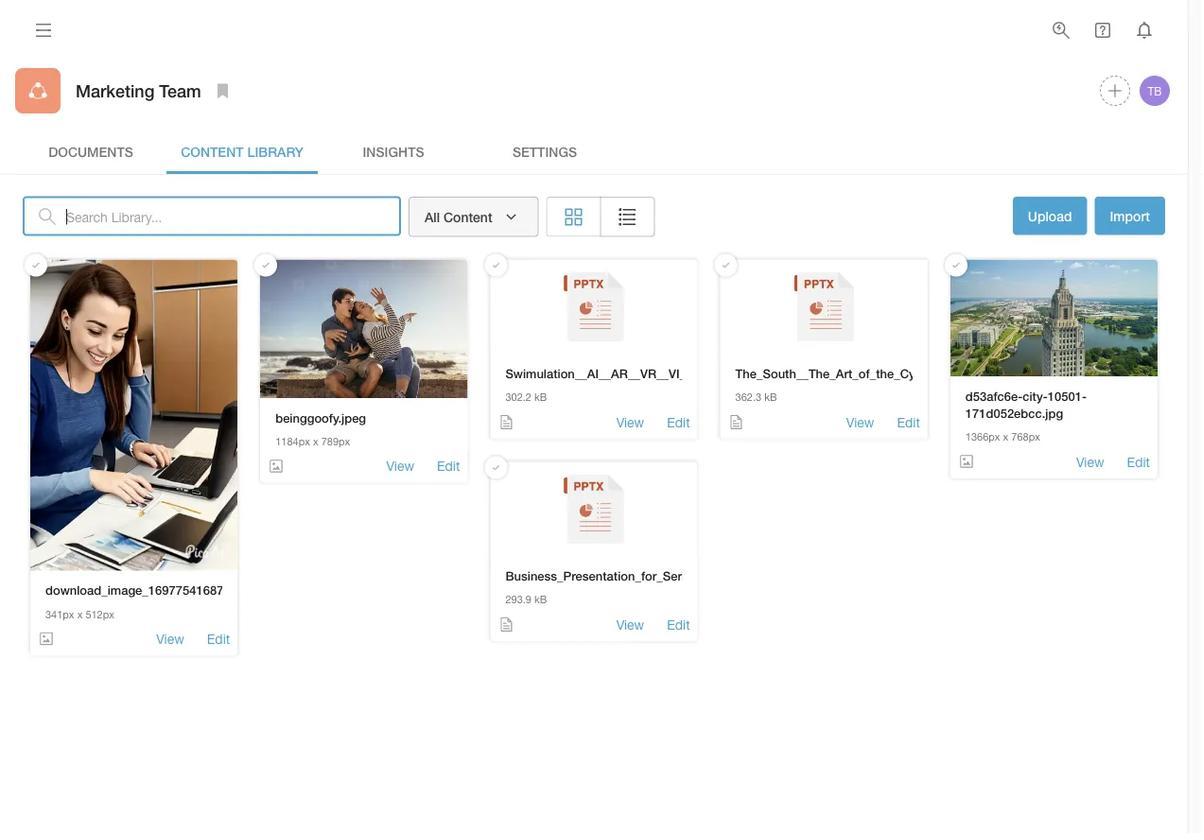 Task type: locate. For each thing, give the bounding box(es) containing it.
x right 341px
[[77, 608, 83, 621]]

content library link
[[167, 129, 318, 174]]

content down bookmark image
[[181, 144, 244, 159]]

kb right the '302.2' on the left top of page
[[535, 392, 547, 404]]

293.9 kb
[[506, 594, 547, 606]]

kb
[[535, 392, 547, 404], [765, 392, 777, 404], [535, 594, 547, 606]]

view for download_image_1697754168778.png
[[156, 632, 184, 647]]

view
[[617, 415, 645, 430], [847, 415, 875, 430], [1077, 454, 1105, 470], [387, 459, 415, 474], [617, 617, 645, 633], [156, 632, 184, 647]]

all content button
[[409, 197, 539, 237]]

tb button
[[1138, 73, 1174, 109]]

x for beinggoofy.jpeg
[[313, 435, 319, 448]]

content right all
[[444, 209, 493, 225]]

0 vertical spatial content
[[181, 144, 244, 159]]

upload button
[[1014, 197, 1088, 237], [1014, 197, 1088, 235]]

171d052ebcc.jpg
[[966, 406, 1064, 421]]

kb right 362.3
[[765, 392, 777, 404]]

1184px
[[276, 435, 310, 448]]

512px
[[86, 608, 114, 621]]

edit
[[667, 415, 691, 430], [898, 415, 921, 430], [1128, 454, 1151, 470], [437, 459, 460, 474], [667, 617, 691, 633], [207, 632, 230, 647]]

view for the_south__the_art_of_the_cypress.pptx
[[847, 415, 875, 430]]

0 horizontal spatial x
[[77, 608, 83, 621]]

content
[[181, 144, 244, 159], [444, 209, 493, 225]]

1184px x 789px
[[276, 435, 350, 448]]

789px
[[322, 435, 350, 448]]

0 horizontal spatial content
[[181, 144, 244, 159]]

302.2 kb
[[506, 392, 547, 404]]

edit link for d53afc6e-city-10501- 171d052ebcc.jpg
[[1128, 453, 1151, 471]]

upload
[[1029, 208, 1073, 224]]

x left 768px
[[1004, 431, 1009, 443]]

insights
[[363, 144, 425, 159]]

d53afc6e city 10501 171d052ebcc.jpg image
[[951, 260, 1159, 377]]

documents
[[48, 144, 133, 159]]

362.3 kb
[[736, 392, 777, 404]]

1 horizontal spatial content
[[444, 209, 493, 225]]

content inside tab list
[[181, 144, 244, 159]]

import
[[1111, 208, 1151, 224]]

2 horizontal spatial x
[[1004, 431, 1009, 443]]

bookmark image
[[212, 80, 234, 102]]

settings
[[513, 144, 577, 159]]

marketing team
[[76, 80, 201, 101]]

302.2
[[506, 392, 532, 404]]

view for business_presentation_for_serious_business.pptx
[[617, 617, 645, 633]]

edit link for download_image_1697754168778.png
[[207, 630, 230, 649]]

all content
[[425, 209, 493, 225]]

edit link
[[667, 413, 691, 432], [898, 413, 921, 432], [1128, 453, 1151, 471], [437, 457, 460, 476], [667, 616, 691, 635], [207, 630, 230, 649]]

x
[[1004, 431, 1009, 443], [313, 435, 319, 448], [77, 608, 83, 621]]

1 vertical spatial content
[[444, 209, 493, 225]]

tab list
[[15, 129, 1174, 174]]

view link
[[617, 413, 645, 432], [847, 413, 875, 432], [1077, 453, 1105, 471], [387, 457, 415, 476], [617, 616, 645, 635], [156, 630, 184, 649]]

tab list containing documents
[[15, 129, 1174, 174]]

edit for d53afc6e-city-10501- 171d052ebcc.jpg
[[1128, 454, 1151, 470]]

kb right 293.9
[[535, 594, 547, 606]]

group
[[547, 197, 656, 237]]

settings link
[[469, 129, 621, 174]]

beinggoofy.jpeg image
[[260, 260, 468, 398]]

view link for d53afc6e-city-10501- 171d052ebcc.jpg
[[1077, 453, 1105, 471]]

import button
[[1096, 197, 1166, 235]]

edit for business_presentation_for_serious_business.pptx
[[667, 617, 691, 633]]

x left 789px
[[313, 435, 319, 448]]

1 horizontal spatial x
[[313, 435, 319, 448]]

insights link
[[318, 129, 469, 174]]

293.9
[[506, 594, 532, 606]]



Task type: vqa. For each thing, say whether or not it's contained in the screenshot.
AND within 'Bit.ai - Document Collaboration for The New Era Bit is a powerful document collaboration platform to create documents, notes, wikis with advanced design options, robust search, document tracking and much more..'
no



Task type: describe. For each thing, give the bounding box(es) containing it.
362.3
[[736, 392, 762, 404]]

city-
[[1023, 389, 1048, 403]]

edit link for the_south__the_art_of_the_cypress.pptx
[[898, 413, 921, 432]]

view link for beinggoofy.jpeg
[[387, 457, 415, 476]]

team
[[159, 80, 201, 101]]

content library
[[181, 144, 304, 159]]

edit link for beinggoofy.jpeg
[[437, 457, 460, 476]]

view for d53afc6e-city-10501- 171d052ebcc.jpg
[[1077, 454, 1105, 470]]

content inside button
[[444, 209, 493, 225]]

marketing
[[76, 80, 155, 101]]

download_image_1697754168778.png image
[[30, 260, 238, 571]]

download_image_1697754168778.png
[[45, 584, 263, 598]]

edit for download_image_1697754168778.png
[[207, 632, 230, 647]]

edit for the_south__the_art_of_the_cypress.pptx
[[898, 415, 921, 430]]

768px
[[1012, 431, 1041, 443]]

d53afc6e-
[[966, 389, 1023, 403]]

Search Library... search field
[[66, 197, 401, 236]]

tb
[[1149, 84, 1163, 97]]

d53afc6e-city-10501- 171d052ebcc.jpg
[[966, 389, 1087, 421]]

edit link for business_presentation_for_serious_business.pptx
[[667, 616, 691, 635]]

1366px
[[966, 431, 1001, 443]]

x for d53afc6e-city-10501- 171d052ebcc.jpg
[[1004, 431, 1009, 443]]

10501-
[[1048, 389, 1087, 403]]

view link for business_presentation_for_serious_business.pptx
[[617, 616, 645, 635]]

x for download_image_1697754168778.png
[[77, 608, 83, 621]]

kb for the_south__the_art_of_the_cypress.pptx
[[765, 392, 777, 404]]

view link for the_south__the_art_of_the_cypress.pptx
[[847, 413, 875, 432]]

kb for business_presentation_for_serious_business.pptx
[[535, 594, 547, 606]]

341px
[[45, 608, 74, 621]]

view link for download_image_1697754168778.png
[[156, 630, 184, 649]]

library
[[247, 144, 304, 159]]

documents link
[[15, 129, 167, 174]]

edit for beinggoofy.jpeg
[[437, 459, 460, 474]]

1366px x 768px
[[966, 431, 1041, 443]]

view for beinggoofy.jpeg
[[387, 459, 415, 474]]

beinggoofy.jpeg
[[276, 411, 366, 425]]

all
[[425, 209, 440, 225]]

the_south__the_art_of_the_cypress.pptx
[[736, 367, 976, 381]]

business_presentation_for_serious_business.pptx
[[506, 569, 793, 584]]

341px x 512px
[[45, 608, 114, 621]]



